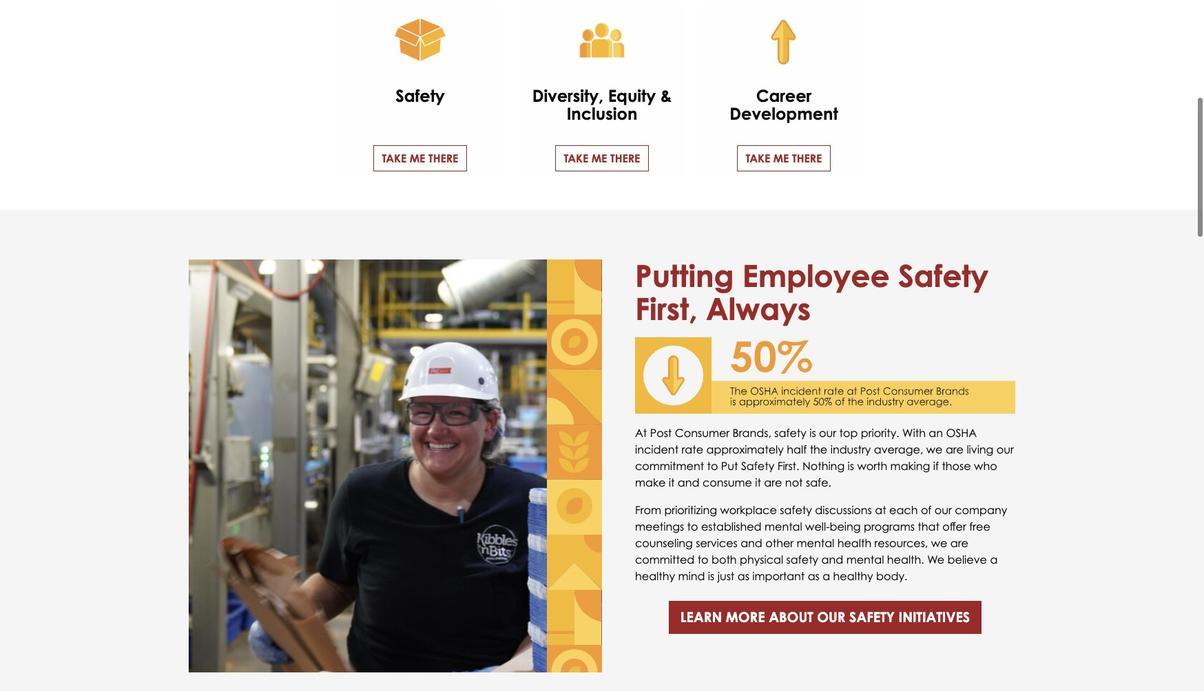 Task type: vqa. For each thing, say whether or not it's contained in the screenshot.
the topmost are
yes



Task type: describe. For each thing, give the bounding box(es) containing it.
from prioritizing workplace safety discussions at each of our company meetings to established mental well-being programs that offer free counseling services and other mental health resources, we are committed to both physical safety and mental health. we believe a healthy mind is just as important as a healthy body.
[[635, 503, 1007, 583]]

meetings
[[635, 520, 684, 534]]

our inside "from prioritizing workplace safety discussions at each of our company meetings to established mental well-being programs that offer free counseling services and other mental health resources, we are committed to both physical safety and mental health. we believe a healthy mind is just as important as a healthy body."
[[935, 503, 952, 517]]

safe.
[[806, 476, 832, 490]]

living
[[967, 443, 994, 457]]

health
[[838, 536, 872, 550]]

incident
[[635, 443, 679, 457]]

at post consumer brands, safety is our top priority. with an osha incident rate approximately half the industry average, we are living our commitment to put safety first. nothing is worth making if those who make it and consume it are not safe.
[[635, 426, 1014, 490]]

health.
[[887, 553, 924, 567]]

the osha incident rate at post consumer brands is approximately 50% of the industry average. image
[[635, 337, 1016, 414]]

worth
[[857, 459, 888, 473]]

0 vertical spatial our
[[819, 426, 836, 440]]

take me there button for career development
[[737, 145, 831, 171]]

safety inside at post consumer brands, safety is our top priority. with an osha incident rate approximately half the industry average, we are living our commitment to put safety first. nothing is worth making if those who make it and consume it are not safe.
[[741, 459, 775, 473]]

not
[[785, 476, 803, 490]]

take me there button for safety
[[373, 145, 467, 171]]

me for safety
[[410, 151, 425, 165]]

consumer
[[675, 426, 730, 440]]

2 horizontal spatial and
[[822, 553, 843, 567]]

about
[[769, 609, 813, 626]]

resources,
[[875, 536, 928, 550]]

a yellow icon showing three people image
[[519, 5, 685, 76]]

learn more about our safety initiatives link
[[669, 601, 982, 634]]

of
[[921, 503, 932, 517]]

nothing
[[803, 459, 845, 473]]

2 healthy from the left
[[833, 570, 873, 583]]

a box image
[[338, 5, 503, 76]]

me for career development
[[773, 151, 789, 165]]

safety inside at post consumer brands, safety is our top priority. with an osha incident rate approximately half the industry average, we are living our commitment to put safety first. nothing is worth making if those who make it and consume it are not safe.
[[775, 426, 807, 440]]

1 vertical spatial are
[[764, 476, 782, 490]]

safety inside the putting employee safety first, always
[[898, 258, 989, 294]]

1 vertical spatial to
[[687, 520, 698, 534]]

our
[[817, 609, 846, 626]]

if
[[933, 459, 939, 473]]

0 vertical spatial mental
[[765, 520, 802, 534]]

commitment
[[635, 459, 704, 473]]

and inside at post consumer brands, safety is our top priority. with an osha incident rate approximately half the industry average, we are living our commitment to put safety first. nothing is worth making if those who make it and consume it are not safe.
[[678, 476, 700, 490]]

to inside at post consumer brands, safety is our top priority. with an osha incident rate approximately half the industry average, we are living our commitment to put safety first. nothing is worth making if those who make it and consume it are not safe.
[[707, 459, 718, 473]]

1 horizontal spatial a
[[990, 553, 998, 567]]

1 healthy from the left
[[635, 570, 675, 583]]

employee
[[743, 258, 890, 294]]

more
[[726, 609, 765, 626]]

putting employee safety first, always
[[635, 258, 989, 327]]

2 vertical spatial safety
[[787, 553, 819, 567]]

services
[[696, 536, 738, 550]]

there for diversity, equity & inclusion
[[610, 151, 640, 165]]

1 vertical spatial mental
[[797, 536, 835, 550]]

osha
[[946, 426, 977, 440]]

is inside "from prioritizing workplace safety discussions at each of our company meetings to established mental well-being programs that offer free counseling services and other mental health resources, we are committed to both physical safety and mental health. we believe a healthy mind is just as important as a healthy body."
[[708, 570, 715, 583]]

discussions
[[815, 503, 872, 517]]

we
[[927, 553, 945, 567]]

take for safety
[[382, 151, 407, 165]]

other
[[766, 536, 794, 550]]

take for diversity, equity & inclusion
[[564, 151, 589, 165]]

with
[[903, 426, 926, 440]]

upward facing arrow. image
[[701, 5, 867, 76]]

established
[[701, 520, 762, 534]]

both
[[712, 553, 737, 567]]



Task type: locate. For each thing, give the bounding box(es) containing it.
2 there from the left
[[610, 151, 640, 165]]

our
[[819, 426, 836, 440], [997, 443, 1014, 457], [935, 503, 952, 517]]

top
[[840, 426, 858, 440]]

take
[[382, 151, 407, 165], [564, 151, 589, 165], [746, 151, 770, 165]]

3 there from the left
[[792, 151, 822, 165]]

counseling
[[635, 536, 693, 550]]

always
[[706, 291, 811, 327]]

it down commitment
[[669, 476, 675, 490]]

that
[[918, 520, 940, 534]]

rate
[[682, 443, 703, 457]]

put
[[721, 459, 738, 473]]

is left just
[[708, 570, 715, 583]]

0 horizontal spatial there
[[428, 151, 458, 165]]

we inside at post consumer brands, safety is our top priority. with an osha incident rate approximately half the industry average, we are living our commitment to put safety first. nothing is worth making if those who make it and consume it are not safe.
[[926, 443, 943, 457]]

0 vertical spatial are
[[946, 443, 964, 457]]

there
[[428, 151, 458, 165], [610, 151, 640, 165], [792, 151, 822, 165]]

1 there from the left
[[428, 151, 458, 165]]

a up the learn more about our safety initiatives
[[823, 570, 830, 583]]

diversity,
[[532, 85, 603, 106]]

1 as from the left
[[738, 570, 749, 583]]

brands,
[[733, 426, 772, 440]]

1 horizontal spatial it
[[755, 476, 761, 490]]

1 horizontal spatial and
[[741, 536, 763, 550]]

take me there button
[[373, 145, 467, 171], [555, 145, 649, 171], [737, 145, 831, 171]]

2 it from the left
[[755, 476, 761, 490]]

who
[[974, 459, 997, 473]]

3 take me there button from the left
[[737, 145, 831, 171]]

take me there button for diversity, equity & inclusion
[[555, 145, 649, 171]]

are
[[946, 443, 964, 457], [764, 476, 782, 490], [951, 536, 969, 550]]

0 vertical spatial we
[[926, 443, 943, 457]]

believe
[[948, 553, 987, 567]]

initiatives
[[899, 609, 970, 626]]

putting
[[635, 258, 734, 294]]

1 horizontal spatial healthy
[[833, 570, 873, 583]]

take me there for diversity, equity & inclusion
[[564, 151, 640, 165]]

as right just
[[738, 570, 749, 583]]

priority.
[[861, 426, 900, 440]]

healthy down 'committed'
[[635, 570, 675, 583]]

2 horizontal spatial take me there
[[746, 151, 822, 165]]

our right of
[[935, 503, 952, 517]]

there for safety
[[428, 151, 458, 165]]

workplace
[[720, 503, 777, 517]]

0 horizontal spatial healthy
[[635, 570, 675, 583]]

3 take me there from the left
[[746, 151, 822, 165]]

healthy
[[635, 570, 675, 583], [833, 570, 873, 583]]

first.
[[778, 459, 800, 473]]

1 vertical spatial is
[[848, 459, 854, 473]]

to left the put
[[707, 459, 718, 473]]

mental down health
[[846, 553, 884, 567]]

post
[[650, 426, 672, 440]]

to down prioritizing
[[687, 520, 698, 534]]

&
[[661, 85, 672, 106]]

half
[[787, 443, 807, 457]]

0 vertical spatial is
[[810, 426, 816, 440]]

important
[[753, 570, 805, 583]]

1 horizontal spatial take me there
[[564, 151, 640, 165]]

3 me from the left
[[773, 151, 789, 165]]

learn more about our safety initiatives
[[681, 609, 970, 626]]

are up 'those'
[[946, 443, 964, 457]]

0 horizontal spatial is
[[708, 570, 715, 583]]

2 vertical spatial are
[[951, 536, 969, 550]]

is up the
[[810, 426, 816, 440]]

mind
[[678, 570, 705, 583]]

and
[[678, 476, 700, 490], [741, 536, 763, 550], [822, 553, 843, 567]]

0 vertical spatial to
[[707, 459, 718, 473]]

0 horizontal spatial take
[[382, 151, 407, 165]]

as
[[738, 570, 749, 583], [808, 570, 820, 583]]

take for career development
[[746, 151, 770, 165]]

0 horizontal spatial take me there button
[[373, 145, 467, 171]]

development
[[730, 104, 838, 124]]

1 take me there from the left
[[382, 151, 458, 165]]

2 vertical spatial mental
[[846, 553, 884, 567]]

0 vertical spatial a
[[990, 553, 998, 567]]

0 horizontal spatial and
[[678, 476, 700, 490]]

equity
[[608, 85, 656, 106]]

committed
[[635, 553, 695, 567]]

body.
[[876, 570, 908, 583]]

our right living
[[997, 443, 1014, 457]]

1 horizontal spatial there
[[610, 151, 640, 165]]

1 horizontal spatial me
[[592, 151, 607, 165]]

1 horizontal spatial as
[[808, 570, 820, 583]]

2 vertical spatial to
[[698, 553, 709, 567]]

are down the offer
[[951, 536, 969, 550]]

it
[[669, 476, 675, 490], [755, 476, 761, 490]]

prioritizing
[[664, 503, 717, 517]]

1 horizontal spatial our
[[935, 503, 952, 517]]

take me there
[[382, 151, 458, 165], [564, 151, 640, 165], [746, 151, 822, 165]]

2 horizontal spatial me
[[773, 151, 789, 165]]

company
[[955, 503, 1007, 517]]

0 vertical spatial safety
[[775, 426, 807, 440]]

industry
[[831, 443, 871, 457]]

to
[[707, 459, 718, 473], [687, 520, 698, 534], [698, 553, 709, 567]]

2 me from the left
[[592, 151, 607, 165]]

me
[[410, 151, 425, 165], [592, 151, 607, 165], [773, 151, 789, 165]]

2 horizontal spatial take
[[746, 151, 770, 165]]

0 horizontal spatial as
[[738, 570, 749, 583]]

our up the
[[819, 426, 836, 440]]

0 vertical spatial and
[[678, 476, 700, 490]]

2 horizontal spatial there
[[792, 151, 822, 165]]

2 take me there button from the left
[[555, 145, 649, 171]]

as right important
[[808, 570, 820, 583]]

career development
[[730, 85, 838, 124]]

the
[[810, 443, 828, 457]]

are inside "from prioritizing workplace safety discussions at each of our company meetings to established mental well-being programs that offer free counseling services and other mental health resources, we are committed to both physical safety and mental health. we believe a healthy mind is just as important as a healthy body."
[[951, 536, 969, 550]]

0 horizontal spatial it
[[669, 476, 675, 490]]

2 vertical spatial our
[[935, 503, 952, 517]]

mental
[[765, 520, 802, 534], [797, 536, 835, 550], [846, 553, 884, 567]]

make
[[635, 476, 666, 490]]

consume
[[703, 476, 752, 490]]

are left not
[[764, 476, 782, 490]]

1 horizontal spatial take
[[564, 151, 589, 165]]

programs
[[864, 520, 915, 534]]

1 take from the left
[[382, 151, 407, 165]]

and down health
[[822, 553, 843, 567]]

from
[[635, 503, 661, 517]]

we up we
[[931, 536, 948, 550]]

a right believe
[[990, 553, 998, 567]]

learn
[[681, 609, 722, 626]]

0 horizontal spatial our
[[819, 426, 836, 440]]

mental down well-
[[797, 536, 835, 550]]

we down an
[[926, 443, 943, 457]]

free
[[970, 520, 991, 534]]

approximately
[[707, 443, 784, 457]]

first,
[[635, 291, 698, 327]]

safety up half
[[775, 426, 807, 440]]

1 vertical spatial we
[[931, 536, 948, 550]]

and down commitment
[[678, 476, 700, 490]]

safety up well-
[[780, 503, 812, 517]]

at
[[635, 426, 647, 440]]

is down industry at the bottom right of page
[[848, 459, 854, 473]]

each
[[889, 503, 918, 517]]

mental up 'other'
[[765, 520, 802, 534]]

at
[[875, 503, 886, 517]]

2 vertical spatial is
[[708, 570, 715, 583]]

1 vertical spatial and
[[741, 536, 763, 550]]

diversity, equity & inclusion
[[532, 85, 672, 124]]

1 horizontal spatial take me there button
[[555, 145, 649, 171]]

offer
[[943, 520, 966, 534]]

is
[[810, 426, 816, 440], [848, 459, 854, 473], [708, 570, 715, 583]]

safety
[[775, 426, 807, 440], [780, 503, 812, 517], [787, 553, 819, 567]]

1 it from the left
[[669, 476, 675, 490]]

take me there for safety
[[382, 151, 458, 165]]

average,
[[874, 443, 923, 457]]

making
[[891, 459, 930, 473]]

3 take from the left
[[746, 151, 770, 165]]

a woman in a hardhat works in a post facility image
[[189, 260, 602, 673]]

an
[[929, 426, 943, 440]]

0 horizontal spatial me
[[410, 151, 425, 165]]

and up physical
[[741, 536, 763, 550]]

0 horizontal spatial a
[[823, 570, 830, 583]]

a
[[990, 553, 998, 567], [823, 570, 830, 583]]

to up mind
[[698, 553, 709, 567]]

2 take me there from the left
[[564, 151, 640, 165]]

me for diversity, equity & inclusion
[[592, 151, 607, 165]]

just
[[718, 570, 735, 583]]

2 take from the left
[[564, 151, 589, 165]]

2 horizontal spatial our
[[997, 443, 1014, 457]]

1 horizontal spatial is
[[810, 426, 816, 440]]

take me there for career development
[[746, 151, 822, 165]]

physical
[[740, 553, 783, 567]]

inclusion
[[567, 104, 638, 124]]

2 horizontal spatial is
[[848, 459, 854, 473]]

0 horizontal spatial take me there
[[382, 151, 458, 165]]

1 vertical spatial a
[[823, 570, 830, 583]]

there for career development
[[792, 151, 822, 165]]

safety down 'other'
[[787, 553, 819, 567]]

2 vertical spatial and
[[822, 553, 843, 567]]

1 take me there button from the left
[[373, 145, 467, 171]]

1 me from the left
[[410, 151, 425, 165]]

1 vertical spatial our
[[997, 443, 1014, 457]]

safety
[[396, 85, 445, 106], [898, 258, 989, 294], [741, 459, 775, 473], [849, 609, 895, 626]]

those
[[942, 459, 971, 473]]

1 vertical spatial safety
[[780, 503, 812, 517]]

it up workplace
[[755, 476, 761, 490]]

career
[[756, 85, 812, 106]]

we inside "from prioritizing workplace safety discussions at each of our company meetings to established mental well-being programs that offer free counseling services and other mental health resources, we are committed to both physical safety and mental health. we believe a healthy mind is just as important as a healthy body."
[[931, 536, 948, 550]]

being
[[830, 520, 861, 534]]

healthy down health
[[833, 570, 873, 583]]

well-
[[805, 520, 830, 534]]

2 horizontal spatial take me there button
[[737, 145, 831, 171]]

2 as from the left
[[808, 570, 820, 583]]



